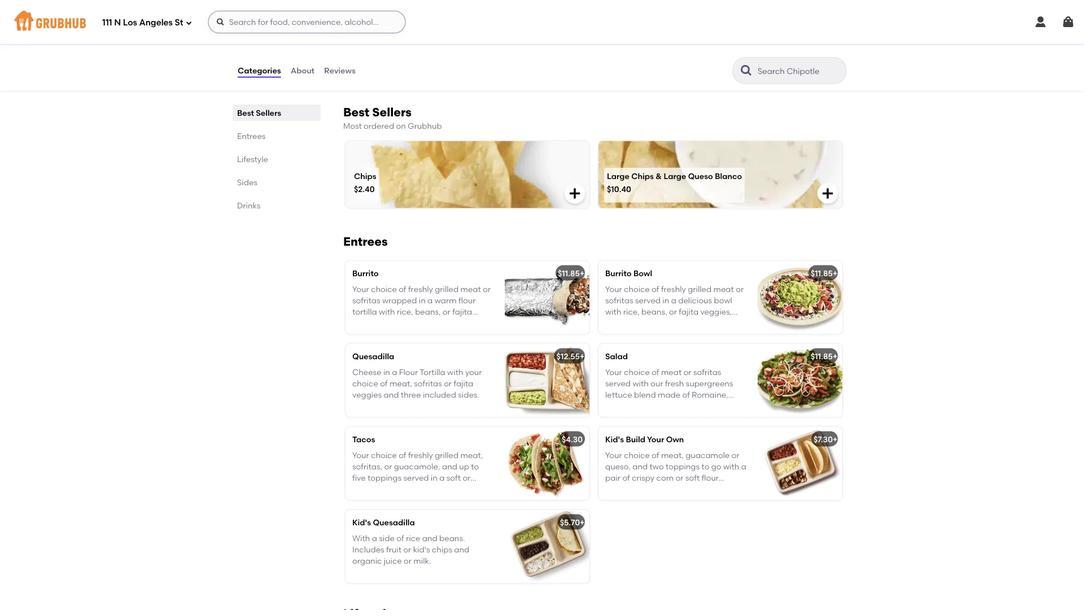 Task type: vqa. For each thing, say whether or not it's contained in the screenshot.
the cheese.
yes



Task type: locate. For each thing, give the bounding box(es) containing it.
1 horizontal spatial sellers
[[372, 105, 412, 120]]

0 horizontal spatial freshly
[[408, 450, 433, 460]]

chips up $2.40
[[354, 171, 377, 181]]

0 horizontal spatial sellers
[[256, 108, 281, 118]]

best for best sellers most ordered on grubhub
[[343, 105, 370, 120]]

soft inside your choice of meat, guacamole or queso, and two toppings to go with a pair of crispy corn or soft flour tortillas.includes fruit or kid's chips and organic juice or milk.
[[686, 473, 700, 483]]

meat, up up
[[461, 450, 483, 460]]

sellers up on
[[372, 105, 412, 120]]

2 horizontal spatial svg image
[[1062, 15, 1076, 29]]

fruit down side
[[386, 545, 402, 554]]

1 horizontal spatial kid's
[[698, 485, 715, 494]]

0 horizontal spatial organic
[[353, 556, 382, 566]]

organic down tortillas.includes
[[623, 496, 652, 506]]

0 vertical spatial chips
[[717, 485, 737, 494]]

of left rice
[[397, 533, 404, 543]]

a down guacamole, at the left of the page
[[440, 473, 445, 483]]

entrees tab
[[237, 130, 316, 142]]

of down bowl
[[652, 284, 660, 294]]

and right rice
[[422, 533, 438, 543]]

juice
[[654, 496, 672, 506], [384, 556, 402, 566]]

0 horizontal spatial svg image
[[186, 19, 192, 26]]

in up the beans,
[[663, 296, 670, 305]]

rice,
[[624, 307, 640, 317]]

0 vertical spatial sofritas
[[606, 296, 634, 305]]

0 horizontal spatial large
[[607, 171, 630, 181]]

1 horizontal spatial juice
[[654, 496, 672, 506]]

blanco,
[[606, 330, 634, 340]]

meat, down 'flour'
[[390, 379, 412, 388]]

$5.70
[[560, 517, 580, 527]]

1 vertical spatial juice
[[384, 556, 402, 566]]

meat,
[[390, 379, 412, 388], [461, 450, 483, 460], [662, 450, 684, 460]]

veggies,
[[701, 307, 732, 317]]

0 horizontal spatial grilled
[[435, 450, 459, 460]]

1 vertical spatial freshly
[[408, 450, 433, 460]]

cheese.
[[691, 330, 721, 340]]

0 vertical spatial toppings
[[666, 462, 700, 471]]

beans.
[[440, 533, 465, 543]]

freshly
[[662, 284, 686, 294], [408, 450, 433, 460]]

ordered
[[364, 121, 394, 131]]

your inside your choice of meat, guacamole or queso, and two toppings to go with a pair of crispy corn or soft flour tortillas.includes fruit or kid's chips and organic juice or milk.
[[606, 450, 622, 460]]

choice inside your choice of freshly grilled meat, sofritas, or guacamole, and up to five toppings served in a soft or hard-shell tortilla.
[[371, 450, 397, 460]]

with left your
[[448, 367, 464, 377]]

included
[[423, 390, 456, 400]]

milk. inside with a side of rice and beans. includes fruit or kid's chips and organic juice or milk.
[[414, 556, 431, 566]]

sellers up entrees tab
[[256, 108, 281, 118]]

to right up
[[471, 462, 479, 471]]

a left side
[[372, 533, 377, 543]]

2 large from the left
[[664, 171, 687, 181]]

st
[[175, 18, 183, 28]]

and left three
[[384, 390, 399, 400]]

with
[[353, 533, 370, 543]]

reviews
[[324, 66, 356, 75]]

your inside your choice of freshly grilled meat or sofritas served in a delicious bowl with rice, beans, or fajita veggies, and topped with guac, salsa, queso blanco, sour cream or cheese.
[[606, 284, 622, 294]]

+
[[580, 268, 585, 278], [833, 268, 838, 278], [580, 351, 585, 361], [833, 351, 838, 361], [833, 434, 838, 444], [580, 517, 585, 527]]

best up entrees tab
[[237, 108, 254, 118]]

freshly up guacamole, at the left of the page
[[408, 450, 433, 460]]

grilled up guacamole, at the left of the page
[[435, 450, 459, 460]]

1 soft from the left
[[447, 473, 461, 483]]

0 vertical spatial served
[[636, 296, 661, 305]]

veggies
[[353, 390, 382, 400]]

best
[[343, 105, 370, 120], [237, 108, 254, 118]]

toppings up corn
[[666, 462, 700, 471]]

a left delicious
[[672, 296, 677, 305]]

chips
[[717, 485, 737, 494], [432, 545, 453, 554]]

and inside your choice of freshly grilled meat or sofritas served in a delicious bowl with rice, beans, or fajita veggies, and topped with guac, salsa, queso blanco, sour cream or cheese.
[[606, 319, 621, 328]]

1 vertical spatial milk.
[[414, 556, 431, 566]]

fruit
[[671, 485, 686, 494], [386, 545, 402, 554]]

and down pair
[[606, 496, 621, 506]]

quesadilla up side
[[373, 517, 415, 527]]

large right &
[[664, 171, 687, 181]]

1 vertical spatial fruit
[[386, 545, 402, 554]]

freshly inside your choice of freshly grilled meat or sofritas served in a delicious bowl with rice, beans, or fajita veggies, and topped with guac, salsa, queso blanco, sour cream or cheese.
[[662, 284, 686, 294]]

your inside your choice of freshly grilled meat, sofritas, or guacamole, and up to five toppings served in a soft or hard-shell tortilla.
[[353, 450, 369, 460]]

0 horizontal spatial fajita
[[454, 379, 474, 388]]

juice inside with a side of rice and beans. includes fruit or kid's chips and organic juice or milk.
[[384, 556, 402, 566]]

soft
[[447, 473, 461, 483], [686, 473, 700, 483]]

choice for kid's build your own
[[624, 450, 650, 460]]

milk.
[[684, 496, 702, 506], [414, 556, 431, 566]]

entrees inside tab
[[237, 131, 266, 141]]

juice down corn
[[654, 496, 672, 506]]

1 horizontal spatial fajita
[[679, 307, 699, 317]]

choice down cheese
[[353, 379, 378, 388]]

1 vertical spatial sofritas
[[414, 379, 442, 388]]

best sellers most ordered on grubhub
[[343, 105, 442, 131]]

juice down side
[[384, 556, 402, 566]]

2 chips from the left
[[632, 171, 654, 181]]

your choice of meat, guacamole or queso, and two toppings to go with a pair of crispy corn or soft flour tortillas.includes fruit or kid's chips and organic juice or milk.
[[606, 450, 747, 506]]

1 vertical spatial quesadilla
[[373, 517, 415, 527]]

1 vertical spatial chips
[[432, 545, 453, 554]]

svg image
[[1034, 15, 1048, 29], [216, 18, 225, 27], [237, 25, 249, 37], [568, 187, 582, 200]]

1 horizontal spatial to
[[702, 462, 710, 471]]

best inside best sellers most ordered on grubhub
[[343, 105, 370, 120]]

milk. down rice
[[414, 556, 431, 566]]

of right pair
[[623, 473, 630, 483]]

a
[[672, 296, 677, 305], [392, 367, 397, 377], [742, 462, 747, 471], [440, 473, 445, 483], [372, 533, 377, 543]]

0 horizontal spatial best
[[237, 108, 254, 118]]

kid's
[[698, 485, 715, 494], [413, 545, 430, 554]]

your down burrito bowl at top
[[606, 284, 622, 294]]

0 horizontal spatial kid's
[[413, 545, 430, 554]]

choice inside your choice of freshly grilled meat or sofritas served in a delicious bowl with rice, beans, or fajita veggies, and topped with guac, salsa, queso blanco, sour cream or cheese.
[[624, 284, 650, 294]]

beans,
[[642, 307, 668, 317]]

1 vertical spatial served
[[404, 473, 429, 483]]

sour
[[636, 330, 653, 340]]

queso
[[718, 319, 742, 328]]

in down guacamole, at the left of the page
[[431, 473, 438, 483]]

kid's for kid's build your own
[[606, 434, 624, 444]]

111
[[102, 18, 112, 28]]

kid's up with
[[353, 517, 371, 527]]

1 vertical spatial kid's
[[413, 545, 430, 554]]

to inside your choice of meat, guacamole or queso, and two toppings to go with a pair of crispy corn or soft flour tortillas.includes fruit or kid's chips and organic juice or milk.
[[702, 462, 710, 471]]

or
[[736, 284, 744, 294], [669, 307, 677, 317], [682, 330, 689, 340], [444, 379, 452, 388], [732, 450, 740, 460], [384, 462, 392, 471], [463, 473, 471, 483], [676, 473, 684, 483], [688, 485, 696, 494], [674, 496, 682, 506], [404, 545, 411, 554], [404, 556, 412, 566]]

entrees
[[237, 131, 266, 141], [343, 234, 388, 249]]

0 horizontal spatial fruit
[[386, 545, 402, 554]]

preorder button
[[237, 21, 285, 41]]

of inside your choice of freshly grilled meat, sofritas, or guacamole, and up to five toppings served in a soft or hard-shell tortilla.
[[399, 450, 407, 460]]

milk. down guacamole
[[684, 496, 702, 506]]

1 vertical spatial fajita
[[454, 379, 474, 388]]

sofritas inside your choice of freshly grilled meat or sofritas served in a delicious bowl with rice, beans, or fajita veggies, and topped with guac, salsa, queso blanco, sour cream or cheese.
[[606, 296, 634, 305]]

sellers inside tab
[[256, 108, 281, 118]]

0 vertical spatial organic
[[623, 496, 652, 506]]

grilled inside your choice of freshly grilled meat or sofritas served in a delicious bowl with rice, beans, or fajita veggies, and topped with guac, salsa, queso blanco, sour cream or cheese.
[[688, 284, 712, 294]]

categories
[[238, 66, 281, 75]]

0 horizontal spatial juice
[[384, 556, 402, 566]]

1 vertical spatial organic
[[353, 556, 382, 566]]

your for your choice of freshly grilled meat, sofritas, or guacamole, and up to five toppings served in a soft or hard-shell tortilla.
[[353, 450, 369, 460]]

$11.85 + for $12.55 +
[[811, 351, 838, 361]]

kid's down flour
[[698, 485, 715, 494]]

your left own
[[647, 434, 665, 444]]

kid's left build
[[606, 434, 624, 444]]

salad image
[[758, 344, 843, 417]]

chips down beans.
[[432, 545, 453, 554]]

chips inside your choice of meat, guacamole or queso, and two toppings to go with a pair of crispy corn or soft flour tortillas.includes fruit or kid's chips and organic juice or milk.
[[717, 485, 737, 494]]

your for your choice of meat, guacamole or queso, and two toppings to go with a pair of crispy corn or soft flour tortillas.includes fruit or kid's chips and organic juice or milk.
[[606, 450, 622, 460]]

in inside your choice of freshly grilled meat or sofritas served in a delicious bowl with rice, beans, or fajita veggies, and topped with guac, salsa, queso blanco, sour cream or cheese.
[[663, 296, 670, 305]]

with inside cheese in a flour tortilla with your choice of meat, sofritas or fajita veggies and three included sides.
[[448, 367, 464, 377]]

0 vertical spatial milk.
[[684, 496, 702, 506]]

with right go
[[724, 462, 740, 471]]

large chips & large queso blanco $10.40
[[607, 171, 742, 194]]

1 horizontal spatial freshly
[[662, 284, 686, 294]]

sofritas
[[606, 296, 634, 305], [414, 379, 442, 388]]

1 horizontal spatial milk.
[[684, 496, 702, 506]]

quesadilla
[[353, 351, 395, 361], [373, 517, 415, 527]]

large up the "$10.40"
[[607, 171, 630, 181]]

1 horizontal spatial sofritas
[[606, 296, 634, 305]]

tacos
[[353, 434, 375, 444]]

served inside your choice of freshly grilled meat, sofritas, or guacamole, and up to five toppings served in a soft or hard-shell tortilla.
[[404, 473, 429, 483]]

0 horizontal spatial entrees
[[237, 131, 266, 141]]

sofritas up rice,
[[606, 296, 634, 305]]

fruit down corn
[[671, 485, 686, 494]]

freshly for and
[[408, 450, 433, 460]]

meat, down own
[[662, 450, 684, 460]]

1 large from the left
[[607, 171, 630, 181]]

entrees down $2.40
[[343, 234, 388, 249]]

fajita up sides.
[[454, 379, 474, 388]]

with
[[606, 307, 622, 317], [653, 319, 669, 328], [448, 367, 464, 377], [724, 462, 740, 471]]

five
[[353, 473, 366, 483]]

0 vertical spatial fruit
[[671, 485, 686, 494]]

1 horizontal spatial organic
[[623, 496, 652, 506]]

of up veggies
[[380, 379, 388, 388]]

1 chips from the left
[[354, 171, 377, 181]]

own
[[667, 434, 684, 444]]

0 horizontal spatial to
[[471, 462, 479, 471]]

choice up the "sofritas,"
[[371, 450, 397, 460]]

0 horizontal spatial served
[[404, 473, 429, 483]]

Search Chipotle search field
[[757, 66, 843, 76]]

$11.85 + for $11.85 +
[[811, 268, 838, 278]]

0 vertical spatial kid's
[[698, 485, 715, 494]]

fruit inside with a side of rice and beans. includes fruit or kid's chips and organic juice or milk.
[[386, 545, 402, 554]]

sides
[[237, 177, 258, 187]]

soft left flour
[[686, 473, 700, 483]]

0 horizontal spatial kid's
[[353, 517, 371, 527]]

and
[[606, 319, 621, 328], [384, 390, 399, 400], [442, 462, 458, 471], [633, 462, 648, 471], [606, 496, 621, 506], [422, 533, 438, 543], [454, 545, 470, 554]]

organic down "includes"
[[353, 556, 382, 566]]

and left up
[[442, 462, 458, 471]]

$11.85
[[558, 268, 580, 278], [811, 268, 833, 278], [811, 351, 833, 361]]

with up cream
[[653, 319, 669, 328]]

1 horizontal spatial grilled
[[688, 284, 712, 294]]

chips down flour
[[717, 485, 737, 494]]

sellers inside best sellers most ordered on grubhub
[[372, 105, 412, 120]]

1 horizontal spatial chips
[[632, 171, 654, 181]]

chips $2.40
[[354, 171, 377, 194]]

burrito for burrito bowl
[[606, 268, 632, 278]]

1 horizontal spatial svg image
[[821, 187, 835, 200]]

0 vertical spatial kid's
[[606, 434, 624, 444]]

2 soft from the left
[[686, 473, 700, 483]]

drinks tab
[[237, 199, 316, 211]]

served down guacamole, at the left of the page
[[404, 473, 429, 483]]

1 horizontal spatial burrito
[[606, 268, 632, 278]]

1 horizontal spatial soft
[[686, 473, 700, 483]]

toppings up shell in the bottom left of the page
[[368, 473, 402, 483]]

2 vertical spatial in
[[431, 473, 438, 483]]

fajita
[[679, 307, 699, 317], [454, 379, 474, 388]]

your for your choice of freshly grilled meat or sofritas served in a delicious bowl with rice, beans, or fajita veggies, and topped with guac, salsa, queso blanco, sour cream or cheese.
[[606, 284, 622, 294]]

and inside your choice of freshly grilled meat, sofritas, or guacamole, and up to five toppings served in a soft or hard-shell tortilla.
[[442, 462, 458, 471]]

served up the beans,
[[636, 296, 661, 305]]

guacamole
[[686, 450, 730, 460]]

1 horizontal spatial served
[[636, 296, 661, 305]]

most
[[343, 121, 362, 131]]

choice
[[624, 284, 650, 294], [353, 379, 378, 388], [371, 450, 397, 460], [624, 450, 650, 460]]

main navigation navigation
[[0, 0, 1085, 44]]

1 horizontal spatial toppings
[[666, 462, 700, 471]]

grilled up delicious
[[688, 284, 712, 294]]

svg image inside "preorder" button
[[237, 25, 249, 37]]

in
[[663, 296, 670, 305], [384, 367, 390, 377], [431, 473, 438, 483]]

2 burrito from the left
[[606, 268, 632, 278]]

guacamole,
[[394, 462, 440, 471]]

option group
[[237, 0, 431, 12]]

0 vertical spatial in
[[663, 296, 670, 305]]

burrito bowl
[[606, 268, 653, 278]]

toppings inside your choice of meat, guacamole or queso, and two toppings to go with a pair of crispy corn or soft flour tortillas.includes fruit or kid's chips and organic juice or milk.
[[666, 462, 700, 471]]

svg image
[[1062, 15, 1076, 29], [186, 19, 192, 26], [821, 187, 835, 200]]

1 horizontal spatial fruit
[[671, 485, 686, 494]]

your up queso,
[[606, 450, 622, 460]]

0 horizontal spatial burrito
[[353, 268, 379, 278]]

choice for burrito bowl
[[624, 284, 650, 294]]

fajita down delicious
[[679, 307, 699, 317]]

1 vertical spatial in
[[384, 367, 390, 377]]

with inside your choice of meat, guacamole or queso, and two toppings to go with a pair of crispy corn or soft flour tortillas.includes fruit or kid's chips and organic juice or milk.
[[724, 462, 740, 471]]

sellers
[[372, 105, 412, 120], [256, 108, 281, 118]]

0 horizontal spatial soft
[[447, 473, 461, 483]]

$11.85 +
[[558, 268, 585, 278], [811, 268, 838, 278], [811, 351, 838, 361]]

2 to from the left
[[702, 462, 710, 471]]

kid's inside with a side of rice and beans. includes fruit or kid's chips and organic juice or milk.
[[413, 545, 430, 554]]

a left 'flour'
[[392, 367, 397, 377]]

1 horizontal spatial in
[[431, 473, 438, 483]]

served
[[636, 296, 661, 305], [404, 473, 429, 483]]

grilled for meat
[[688, 284, 712, 294]]

and up blanco,
[[606, 319, 621, 328]]

0 horizontal spatial toppings
[[368, 473, 402, 483]]

to
[[471, 462, 479, 471], [702, 462, 710, 471]]

and up crispy
[[633, 462, 648, 471]]

lifestyle tab
[[237, 153, 316, 165]]

1 vertical spatial entrees
[[343, 234, 388, 249]]

burrito image
[[505, 261, 590, 334]]

0 horizontal spatial chips
[[354, 171, 377, 181]]

chips left &
[[632, 171, 654, 181]]

1 vertical spatial kid's
[[353, 517, 371, 527]]

0 vertical spatial juice
[[654, 496, 672, 506]]

best up most at the top left
[[343, 105, 370, 120]]

0 horizontal spatial in
[[384, 367, 390, 377]]

sellers for best sellers
[[256, 108, 281, 118]]

1 horizontal spatial kid's
[[606, 434, 624, 444]]

1 burrito from the left
[[353, 268, 379, 278]]

&
[[656, 171, 662, 181]]

0 horizontal spatial milk.
[[414, 556, 431, 566]]

freshly up delicious
[[662, 284, 686, 294]]

entrees up lifestyle
[[237, 131, 266, 141]]

of
[[652, 284, 660, 294], [380, 379, 388, 388], [399, 450, 407, 460], [652, 450, 660, 460], [623, 473, 630, 483], [397, 533, 404, 543]]

angeles
[[139, 18, 173, 28]]

sofritas down tortilla
[[414, 379, 442, 388]]

choice inside your choice of meat, guacamole or queso, and two toppings to go with a pair of crispy corn or soft flour tortillas.includes fruit or kid's chips and organic juice or milk.
[[624, 450, 650, 460]]

1 vertical spatial toppings
[[368, 473, 402, 483]]

kid's
[[606, 434, 624, 444], [353, 517, 371, 527]]

0 vertical spatial entrees
[[237, 131, 266, 141]]

soft inside your choice of freshly grilled meat, sofritas, or guacamole, and up to five toppings served in a soft or hard-shell tortilla.
[[447, 473, 461, 483]]

choice down build
[[624, 450, 650, 460]]

soft down up
[[447, 473, 461, 483]]

1 horizontal spatial chips
[[717, 485, 737, 494]]

+ for burrito bowl
[[833, 268, 838, 278]]

1 horizontal spatial meat,
[[461, 450, 483, 460]]

choice inside cheese in a flour tortilla with your choice of meat, sofritas or fajita veggies and three included sides.
[[353, 379, 378, 388]]

1 horizontal spatial best
[[343, 105, 370, 120]]

large
[[607, 171, 630, 181], [664, 171, 687, 181]]

grilled for meat,
[[435, 450, 459, 460]]

0 horizontal spatial chips
[[432, 545, 453, 554]]

quesadilla image
[[505, 344, 590, 417]]

0 vertical spatial grilled
[[688, 284, 712, 294]]

111 n los angeles st
[[102, 18, 183, 28]]

quesadilla up cheese
[[353, 351, 395, 361]]

your up the "sofritas,"
[[353, 450, 369, 460]]

1 to from the left
[[471, 462, 479, 471]]

corn
[[657, 473, 674, 483]]

chips inside large chips & large queso blanco $10.40
[[632, 171, 654, 181]]

0 horizontal spatial sofritas
[[414, 379, 442, 388]]

1 vertical spatial grilled
[[435, 450, 459, 460]]

cheese
[[353, 367, 382, 377]]

a right go
[[742, 462, 747, 471]]

2 horizontal spatial in
[[663, 296, 670, 305]]

kid's down rice
[[413, 545, 430, 554]]

of up guacamole, at the left of the page
[[399, 450, 407, 460]]

burrito for burrito
[[353, 268, 379, 278]]

freshly inside your choice of freshly grilled meat, sofritas, or guacamole, and up to five toppings served in a soft or hard-shell tortilla.
[[408, 450, 433, 460]]

grilled inside your choice of freshly grilled meat, sofritas, or guacamole, and up to five toppings served in a soft or hard-shell tortilla.
[[435, 450, 459, 460]]

fajita inside cheese in a flour tortilla with your choice of meat, sofritas or fajita veggies and three included sides.
[[454, 379, 474, 388]]

tortilla
[[420, 367, 446, 377]]

salad
[[606, 351, 628, 361]]

choice down bowl
[[624, 284, 650, 294]]

0 vertical spatial fajita
[[679, 307, 699, 317]]

2 horizontal spatial meat,
[[662, 450, 684, 460]]

chips
[[354, 171, 377, 181], [632, 171, 654, 181]]

burrito bowl image
[[758, 261, 843, 334]]

0 vertical spatial freshly
[[662, 284, 686, 294]]

best inside tab
[[237, 108, 254, 118]]

tacos image
[[505, 427, 590, 500]]

0 horizontal spatial meat,
[[390, 379, 412, 388]]

in right cheese
[[384, 367, 390, 377]]

to left go
[[702, 462, 710, 471]]

1 horizontal spatial large
[[664, 171, 687, 181]]



Task type: describe. For each thing, give the bounding box(es) containing it.
sides tab
[[237, 176, 316, 188]]

drinks
[[237, 201, 261, 210]]

los
[[123, 18, 137, 28]]

freshly for in
[[662, 284, 686, 294]]

blanco
[[715, 171, 742, 181]]

of inside with a side of rice and beans. includes fruit or kid's chips and organic juice or milk.
[[397, 533, 404, 543]]

$10.40
[[607, 184, 632, 194]]

$2.40
[[354, 184, 375, 194]]

cheese in a flour tortilla with your choice of meat, sofritas or fajita veggies and three included sides.
[[353, 367, 482, 400]]

bowl
[[634, 268, 653, 278]]

guac,
[[671, 319, 693, 328]]

lifestyle
[[237, 154, 268, 164]]

hard-
[[353, 485, 374, 494]]

and down beans.
[[454, 545, 470, 554]]

on
[[396, 121, 406, 131]]

chips inside with a side of rice and beans. includes fruit or kid's chips and organic juice or milk.
[[432, 545, 453, 554]]

crispy
[[632, 473, 655, 483]]

kid's build your own
[[606, 434, 684, 444]]

$12.55
[[557, 351, 580, 361]]

tortillas.includes
[[606, 485, 669, 494]]

juice inside your choice of meat, guacamole or queso, and two toppings to go with a pair of crispy corn or soft flour tortillas.includes fruit or kid's chips and organic juice or milk.
[[654, 496, 672, 506]]

up
[[459, 462, 469, 471]]

kid's quesadilla
[[353, 517, 415, 527]]

go
[[712, 462, 722, 471]]

best for best sellers
[[237, 108, 254, 118]]

$12.55 +
[[557, 351, 585, 361]]

organic inside with a side of rice and beans. includes fruit or kid's chips and organic juice or milk.
[[353, 556, 382, 566]]

your choice of freshly grilled meat or sofritas served in a delicious bowl with rice, beans, or fajita veggies, and topped with guac, salsa, queso blanco, sour cream or cheese.
[[606, 284, 744, 340]]

flour
[[399, 367, 418, 377]]

of inside cheese in a flour tortilla with your choice of meat, sofritas or fajita veggies and three included sides.
[[380, 379, 388, 388]]

a inside your choice of freshly grilled meat or sofritas served in a delicious bowl with rice, beans, or fajita veggies, and topped with guac, salsa, queso blanco, sour cream or cheese.
[[672, 296, 677, 305]]

fajita inside your choice of freshly grilled meat or sofritas served in a delicious bowl with rice, beans, or fajita veggies, and topped with guac, salsa, queso blanco, sour cream or cheese.
[[679, 307, 699, 317]]

includes
[[353, 545, 385, 554]]

meat
[[714, 284, 734, 294]]

delicious
[[679, 296, 713, 305]]

flour
[[702, 473, 719, 483]]

rice
[[406, 533, 421, 543]]

about button
[[290, 50, 315, 91]]

build
[[626, 434, 646, 444]]

+ for kid's build your own
[[833, 434, 838, 444]]

three
[[401, 390, 421, 400]]

your
[[465, 367, 482, 377]]

best sellers
[[237, 108, 281, 118]]

meat, inside cheese in a flour tortilla with your choice of meat, sofritas or fajita veggies and three included sides.
[[390, 379, 412, 388]]

toppings inside your choice of freshly grilled meat, sofritas, or guacamole, and up to five toppings served in a soft or hard-shell tortilla.
[[368, 473, 402, 483]]

about
[[291, 66, 315, 75]]

$11.85 for $11.85 +
[[811, 268, 833, 278]]

$5.70 +
[[560, 517, 585, 527]]

+ for salad
[[833, 351, 838, 361]]

with left rice,
[[606, 307, 622, 317]]

two
[[650, 462, 664, 471]]

0 vertical spatial quesadilla
[[353, 351, 395, 361]]

search icon image
[[740, 64, 754, 77]]

meat, inside your choice of meat, guacamole or queso, and two toppings to go with a pair of crispy corn or soft flour tortillas.includes fruit or kid's chips and organic juice or milk.
[[662, 450, 684, 460]]

salsa,
[[695, 319, 716, 328]]

1 horizontal spatial entrees
[[343, 234, 388, 249]]

side
[[379, 533, 395, 543]]

or inside cheese in a flour tortilla with your choice of meat, sofritas or fajita veggies and three included sides.
[[444, 379, 452, 388]]

kid's for kid's quesadilla
[[353, 517, 371, 527]]

kid's build your own image
[[758, 427, 843, 500]]

your choice of freshly grilled meat, sofritas, or guacamole, and up to five toppings served in a soft or hard-shell tortilla.
[[353, 450, 483, 494]]

sides.
[[458, 390, 480, 400]]

categories button
[[237, 50, 282, 91]]

reviews button
[[324, 50, 356, 91]]

shell
[[374, 485, 391, 494]]

grubhub
[[408, 121, 442, 131]]

queso
[[689, 171, 713, 181]]

best sellers tab
[[237, 107, 316, 119]]

bowl
[[714, 296, 733, 305]]

sellers for best sellers most ordered on grubhub
[[372, 105, 412, 120]]

cream
[[655, 330, 680, 340]]

+ for kid's quesadilla
[[580, 517, 585, 527]]

a inside your choice of freshly grilled meat, sofritas, or guacamole, and up to five toppings served in a soft or hard-shell tortilla.
[[440, 473, 445, 483]]

served inside your choice of freshly grilled meat or sofritas served in a delicious bowl with rice, beans, or fajita veggies, and topped with guac, salsa, queso blanco, sour cream or cheese.
[[636, 296, 661, 305]]

choice for tacos
[[371, 450, 397, 460]]

+ for quesadilla
[[580, 351, 585, 361]]

preorder
[[251, 26, 285, 36]]

of up "two"
[[652, 450, 660, 460]]

kid's quesadilla image
[[505, 510, 590, 583]]

$7.30
[[814, 434, 833, 444]]

with a side of rice and beans. includes fruit or kid's chips and organic juice or milk.
[[353, 533, 470, 566]]

sofritas,
[[353, 462, 383, 471]]

queso,
[[606, 462, 631, 471]]

Search for food, convenience, alcohol... search field
[[208, 11, 406, 33]]

a inside your choice of meat, guacamole or queso, and two toppings to go with a pair of crispy corn or soft flour tortillas.includes fruit or kid's chips and organic juice or milk.
[[742, 462, 747, 471]]

in inside cheese in a flour tortilla with your choice of meat, sofritas or fajita veggies and three included sides.
[[384, 367, 390, 377]]

kid's inside your choice of meat, guacamole or queso, and two toppings to go with a pair of crispy corn or soft flour tortillas.includes fruit or kid's chips and organic juice or milk.
[[698, 485, 715, 494]]

pair
[[606, 473, 621, 483]]

sofritas inside cheese in a flour tortilla with your choice of meat, sofritas or fajita veggies and three included sides.
[[414, 379, 442, 388]]

a inside with a side of rice and beans. includes fruit or kid's chips and organic juice or milk.
[[372, 533, 377, 543]]

$7.30 +
[[814, 434, 838, 444]]

$11.85 for $12.55 +
[[811, 351, 833, 361]]

to inside your choice of freshly grilled meat, sofritas, or guacamole, and up to five toppings served in a soft or hard-shell tortilla.
[[471, 462, 479, 471]]

fruit inside your choice of meat, guacamole or queso, and two toppings to go with a pair of crispy corn or soft flour tortillas.includes fruit or kid's chips and organic juice or milk.
[[671, 485, 686, 494]]

organic inside your choice of meat, guacamole or queso, and two toppings to go with a pair of crispy corn or soft flour tortillas.includes fruit or kid's chips and organic juice or milk.
[[623, 496, 652, 506]]

tortilla.
[[393, 485, 420, 494]]

+ for burrito
[[580, 268, 585, 278]]

milk. inside your choice of meat, guacamole or queso, and two toppings to go with a pair of crispy corn or soft flour tortillas.includes fruit or kid's chips and organic juice or milk.
[[684, 496, 702, 506]]

$4.30
[[562, 434, 583, 444]]

of inside your choice of freshly grilled meat or sofritas served in a delicious bowl with rice, beans, or fajita veggies, and topped with guac, salsa, queso blanco, sour cream or cheese.
[[652, 284, 660, 294]]

and inside cheese in a flour tortilla with your choice of meat, sofritas or fajita veggies and three included sides.
[[384, 390, 399, 400]]

n
[[114, 18, 121, 28]]

meat, inside your choice of freshly grilled meat, sofritas, or guacamole, and up to five toppings served in a soft or hard-shell tortilla.
[[461, 450, 483, 460]]

a inside cheese in a flour tortilla with your choice of meat, sofritas or fajita veggies and three included sides.
[[392, 367, 397, 377]]

in inside your choice of freshly grilled meat, sofritas, or guacamole, and up to five toppings served in a soft or hard-shell tortilla.
[[431, 473, 438, 483]]

topped
[[623, 319, 651, 328]]



